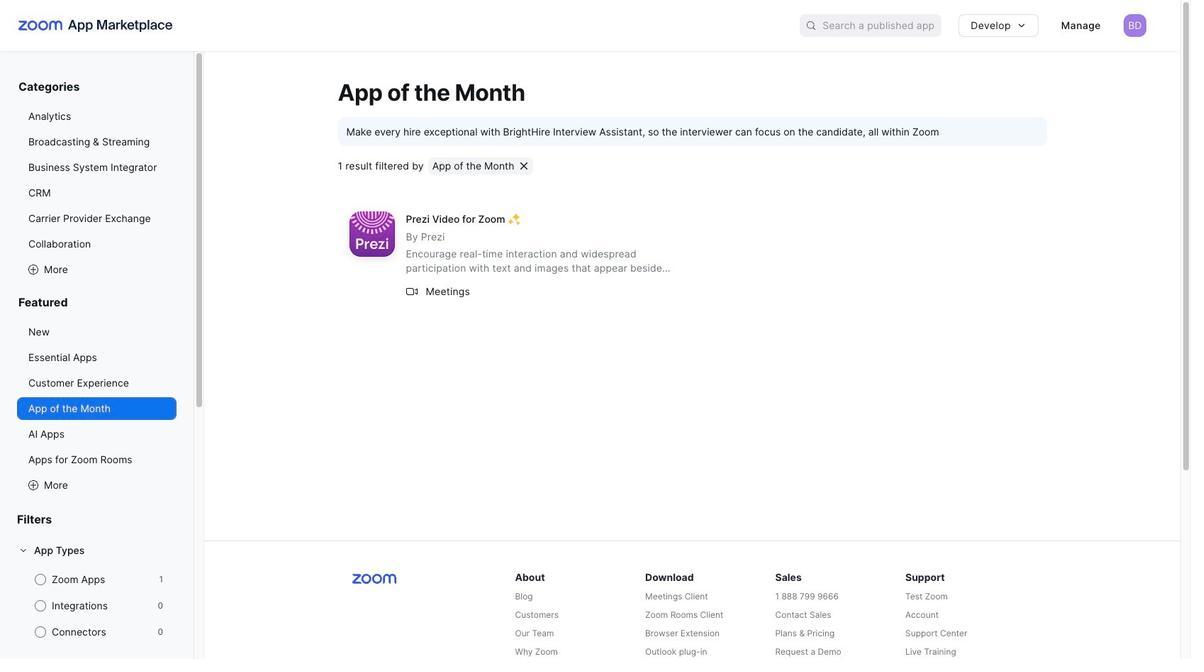 Task type: locate. For each thing, give the bounding box(es) containing it.
current user is barb dwyer element
[[1125, 14, 1147, 37]]

Search text field
[[823, 15, 942, 36]]

banner
[[0, 0, 1181, 51]]



Task type: describe. For each thing, give the bounding box(es) containing it.
search a published app element
[[800, 14, 942, 37]]



